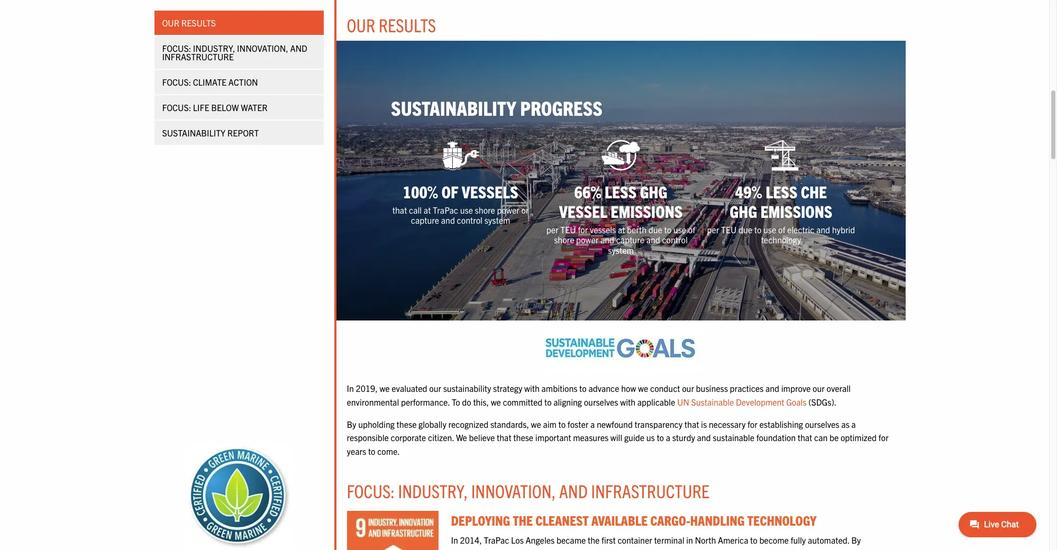 Task type: describe. For each thing, give the bounding box(es) containing it.
to down the ambitions
[[545, 397, 552, 407]]

and right vessels
[[647, 235, 660, 245]]

teu for ghg
[[721, 224, 737, 235]]

in for in 2014, trapac los angeles became the first container terminal in north america to become fully automated. by implementing zero-emission automated systems, including truck handling, on-dock (intermodal) rail and custom
[[451, 535, 458, 546]]

we right how
[[638, 383, 648, 394]]

100% of vessels that call at trapac use shore power or capture and control system
[[393, 181, 529, 226]]

zero-
[[503, 549, 522, 550]]

that left is
[[685, 419, 699, 429]]

less for ghg
[[766, 181, 798, 202]]

the
[[588, 535, 600, 546]]

to inside 66% less ghg vessel emissions per teu for vessels at berth due to use of shore power and capture and control system
[[664, 224, 672, 235]]

un sustainable development goals (sdgs).
[[677, 397, 837, 407]]

establishing
[[760, 419, 803, 429]]

or
[[521, 205, 529, 215]]

to inside the 49% less che ghg emissions per teu due to use of electric and hybrid technology
[[755, 224, 762, 235]]

to right aim
[[559, 419, 566, 429]]

and inside in 2014, trapac los angeles became the first container terminal in north america to become fully automated. by implementing zero-emission automated systems, including truck handling, on-dock (intermodal) rail and custom
[[816, 549, 829, 550]]

we
[[456, 432, 467, 443]]

believe
[[469, 432, 495, 443]]

in 2014, trapac los angeles became the first container terminal in north america to become fully automated. by implementing zero-emission automated systems, including truck handling, on-dock (intermodal) rail and custom
[[451, 535, 892, 550]]

ourselves inside in 2019, we evaluated our sustainability strategy with ambitions to advance how we conduct our business practices and improve our overall environmental performance. to do this, we committed to aligning ourselves with applicable
[[584, 397, 618, 407]]

to up aligning
[[580, 383, 587, 394]]

system inside 100% of vessels that call at trapac use shore power or capture and control system
[[485, 215, 510, 226]]

focus: for focus: life below water link
[[162, 102, 191, 113]]

water
[[241, 102, 268, 113]]

do
[[462, 397, 471, 407]]

(sdgs).
[[809, 397, 837, 407]]

evaluated
[[392, 383, 427, 394]]

of inside 66% less ghg vessel emissions per teu for vessels at berth due to use of shore power and capture and control system
[[688, 224, 695, 235]]

49% less che ghg emissions per teu due to use of electric and hybrid technology
[[707, 181, 855, 245]]

first
[[602, 535, 616, 546]]

can
[[814, 432, 828, 443]]

come.
[[377, 446, 400, 457]]

2 horizontal spatial a
[[852, 419, 856, 429]]

important
[[535, 432, 571, 443]]

los
[[511, 535, 524, 546]]

ambitions
[[542, 383, 578, 394]]

recognized
[[449, 419, 489, 429]]

upholding
[[358, 419, 395, 429]]

life
[[193, 102, 209, 113]]

of inside 100% of vessels that call at trapac use shore power or capture and control system
[[442, 181, 458, 202]]

66%
[[575, 181, 602, 202]]

transparency
[[635, 419, 683, 429]]

automated.
[[808, 535, 850, 546]]

north
[[695, 535, 716, 546]]

aligning
[[554, 397, 582, 407]]

including
[[631, 549, 665, 550]]

action
[[229, 77, 258, 87]]

1 horizontal spatial industry,
[[398, 480, 468, 502]]

results inside our results link
[[181, 17, 216, 28]]

by inside in 2014, trapac los angeles became the first container terminal in north america to become fully automated. by implementing zero-emission automated systems, including truck handling, on-dock (intermodal) rail and custom
[[852, 535, 861, 546]]

goals
[[787, 397, 807, 407]]

sustainable
[[691, 397, 734, 407]]

and inside in 2019, we evaluated our sustainability strategy with ambitions to advance how we conduct our business practices and improve our overall environmental performance. to do this, we committed to aligning ourselves with applicable
[[766, 383, 780, 394]]

below
[[211, 102, 239, 113]]

vessel
[[559, 201, 608, 221]]

sustainability report link
[[154, 121, 324, 145]]

technology
[[761, 235, 801, 245]]

angeles
[[526, 535, 555, 546]]

sustainable
[[713, 432, 755, 443]]

will
[[611, 432, 623, 443]]

handling
[[690, 512, 745, 529]]

for inside 66% less ghg vessel emissions per teu for vessels at berth due to use of shore power and capture and control system
[[578, 224, 588, 235]]

and inside 'link'
[[290, 43, 307, 53]]

report
[[227, 128, 259, 138]]

aim
[[543, 419, 557, 429]]

that down standards,
[[497, 432, 512, 443]]

our results link
[[154, 11, 324, 35]]

infrastructure inside 'link'
[[162, 51, 234, 62]]

conduct
[[650, 383, 680, 394]]

in 2019, we evaluated our sustainability strategy with ambitions to advance how we conduct our business practices and improve our overall environmental performance. to do this, we committed to aligning ourselves with applicable
[[347, 383, 851, 407]]

2 our from the left
[[682, 383, 694, 394]]

implementing
[[451, 549, 501, 550]]

technology
[[748, 512, 817, 529]]

1 vertical spatial focus: industry, innovation, and infrastructure
[[347, 480, 710, 502]]

power inside 100% of vessels that call at trapac use shore power or capture and control system
[[497, 205, 520, 215]]

1 our from the left
[[429, 383, 441, 394]]

sustainability report
[[162, 128, 259, 138]]

by inside by upholding these globally recognized standards, we aim to foster a newfound transparency that is necessary for establishing ourselves as a responsible corporate citizen. we believe that these important measures will guide us to a sturdy and sustainable foundation that can be optimized for years to come.
[[347, 419, 356, 429]]

trapac inside 100% of vessels that call at trapac use shore power or capture and control system
[[433, 205, 458, 215]]

ourselves inside by upholding these globally recognized standards, we aim to foster a newfound transparency that is necessary for establishing ourselves as a responsible corporate citizen. we believe that these important measures will guide us to a sturdy and sustainable foundation that can be optimized for years to come.
[[805, 419, 840, 429]]

emissions for che
[[761, 201, 833, 221]]

vessels
[[590, 224, 616, 235]]

improve
[[782, 383, 811, 394]]

1 horizontal spatial our
[[347, 13, 375, 36]]

that inside 100% of vessels that call at trapac use shore power or capture and control system
[[393, 205, 407, 215]]

cargo-
[[650, 512, 690, 529]]

as
[[842, 419, 850, 429]]

optimized
[[841, 432, 877, 443]]

call
[[409, 205, 422, 215]]

electric
[[787, 224, 815, 235]]

ghg inside 66% less ghg vessel emissions per teu for vessels at berth due to use of shore power and capture and control system
[[640, 181, 668, 202]]

emission
[[522, 549, 554, 550]]

committed
[[503, 397, 543, 407]]

focus: climate action link
[[154, 70, 324, 94]]

due inside 66% less ghg vessel emissions per teu for vessels at berth due to use of shore power and capture and control system
[[649, 224, 663, 235]]

3 our from the left
[[813, 383, 825, 394]]

shore inside 100% of vessels that call at trapac use shore power or capture and control system
[[475, 205, 495, 215]]

focus: down years
[[347, 480, 395, 502]]

this,
[[473, 397, 489, 407]]

overall
[[827, 383, 851, 394]]

66% less ghg vessel emissions per teu for vessels at berth due to use of shore power and capture and control system
[[547, 181, 695, 255]]

globally
[[419, 419, 447, 429]]

become
[[760, 535, 789, 546]]

at inside 66% less ghg vessel emissions per teu for vessels at berth due to use of shore power and capture and control system
[[618, 224, 625, 235]]

per for ghg
[[707, 224, 719, 235]]

use inside 66% less ghg vessel emissions per teu for vessels at berth due to use of shore power and capture and control system
[[674, 224, 686, 235]]

focus: industry, innovation, and infrastructure link
[[154, 36, 324, 69]]

truck
[[667, 549, 686, 550]]

industry, inside 'link'
[[193, 43, 235, 53]]

we right this,
[[491, 397, 501, 407]]

control inside 66% less ghg vessel emissions per teu for vessels at berth due to use of shore power and capture and control system
[[662, 235, 688, 245]]

be
[[830, 432, 839, 443]]

to inside in 2014, trapac los angeles became the first container terminal in north america to become fully automated. by implementing zero-emission automated systems, including truck handling, on-dock (intermodal) rail and custom
[[750, 535, 758, 546]]

corporate
[[391, 432, 426, 443]]

we up environmental at the left bottom of page
[[380, 383, 390, 394]]

container
[[618, 535, 652, 546]]

focus: climate action
[[162, 77, 258, 87]]

0 vertical spatial with
[[524, 383, 540, 394]]

focus: industry, innovation, and infrastructure inside 'link'
[[162, 43, 307, 62]]

by upholding these globally recognized standards, we aim to foster a newfound transparency that is necessary for establishing ourselves as a responsible corporate citizen. we believe that these important measures will guide us to a sturdy and sustainable foundation that can be optimized for years to come.
[[347, 419, 889, 457]]

responsible
[[347, 432, 389, 443]]

automated
[[556, 549, 596, 550]]

due inside the 49% less che ghg emissions per teu due to use of electric and hybrid technology
[[739, 224, 753, 235]]



Task type: vqa. For each thing, say whether or not it's contained in the screenshot.
Bio
no



Task type: locate. For each thing, give the bounding box(es) containing it.
to down the 49%
[[755, 224, 762, 235]]

became
[[557, 535, 586, 546]]

sustainability for sustainability progress
[[391, 95, 516, 120]]

and left hybrid
[[817, 224, 830, 235]]

is
[[701, 419, 707, 429]]

rail
[[802, 549, 814, 550]]

necessary
[[709, 419, 746, 429]]

1 per from the left
[[547, 224, 559, 235]]

use left electric
[[764, 224, 777, 235]]

teu down the 49%
[[721, 224, 737, 235]]

focus: left the climate
[[162, 77, 191, 87]]

strategy
[[493, 383, 523, 394]]

years
[[347, 446, 366, 457]]

for right optimized
[[879, 432, 889, 443]]

in
[[686, 535, 693, 546]]

0 horizontal spatial system
[[485, 215, 510, 226]]

1 horizontal spatial at
[[618, 224, 625, 235]]

fully
[[791, 535, 806, 546]]

sustainability for sustainability report
[[162, 128, 226, 138]]

1 vertical spatial trapac
[[484, 535, 509, 546]]

the
[[513, 512, 533, 529]]

sustainability progress
[[391, 95, 603, 120]]

0 vertical spatial shore
[[475, 205, 495, 215]]

in left 2019,
[[347, 383, 354, 394]]

teu inside the 49% less che ghg emissions per teu due to use of electric and hybrid technology
[[721, 224, 737, 235]]

infrastructure up 'deploying the cleanest available cargo-handling technology'
[[591, 480, 710, 502]]

2 horizontal spatial for
[[879, 432, 889, 443]]

0 horizontal spatial trapac
[[433, 205, 458, 215]]

and down automated.
[[816, 549, 829, 550]]

focus: up focus: climate action
[[162, 43, 191, 53]]

emissions inside the 49% less che ghg emissions per teu due to use of electric and hybrid technology
[[761, 201, 833, 221]]

in left 2014,
[[451, 535, 458, 546]]

1 horizontal spatial a
[[666, 432, 671, 443]]

control down vessels
[[457, 215, 483, 226]]

due right berth
[[649, 224, 663, 235]]

0 horizontal spatial ghg
[[640, 181, 668, 202]]

focus: industry, innovation, and infrastructure up the
[[347, 480, 710, 502]]

0 horizontal spatial emissions
[[611, 201, 683, 221]]

focus:
[[162, 43, 191, 53], [162, 77, 191, 87], [162, 102, 191, 113], [347, 480, 395, 502]]

less inside the 49% less che ghg emissions per teu due to use of electric and hybrid technology
[[766, 181, 798, 202]]

with up 'committed' at the bottom of the page
[[524, 383, 540, 394]]

a up measures
[[591, 419, 595, 429]]

cleanest
[[536, 512, 589, 529]]

0 horizontal spatial focus: industry, innovation, and infrastructure
[[162, 43, 307, 62]]

0 horizontal spatial use
[[460, 205, 473, 215]]

that left 'can'
[[798, 432, 813, 443]]

0 vertical spatial ourselves
[[584, 397, 618, 407]]

for down un sustainable development goals (sdgs).
[[748, 419, 758, 429]]

0 horizontal spatial capture
[[411, 215, 439, 226]]

1 horizontal spatial emissions
[[761, 201, 833, 221]]

teu for vessel
[[561, 224, 576, 235]]

per for vessel
[[547, 224, 559, 235]]

1 horizontal spatial infrastructure
[[591, 480, 710, 502]]

emissions up electric
[[761, 201, 833, 221]]

focus: life below water
[[162, 102, 268, 113]]

standards,
[[491, 419, 529, 429]]

0 horizontal spatial our results
[[162, 17, 216, 28]]

and inside by upholding these globally recognized standards, we aim to foster a newfound transparency that is necessary for establishing ourselves as a responsible corporate citizen. we believe that these important measures will guide us to a sturdy and sustainable foundation that can be optimized for years to come.
[[697, 432, 711, 443]]

1 vertical spatial at
[[618, 224, 625, 235]]

power left or
[[497, 205, 520, 215]]

2 horizontal spatial our
[[813, 383, 825, 394]]

1 horizontal spatial shore
[[554, 235, 574, 245]]

in inside in 2014, trapac los angeles became the first container terminal in north america to become fully automated. by implementing zero-emission automated systems, including truck handling, on-dock (intermodal) rail and custom
[[451, 535, 458, 546]]

infrastructure
[[162, 51, 234, 62], [591, 480, 710, 502]]

in for in 2019, we evaluated our sustainability strategy with ambitions to advance how we conduct our business practices and improve our overall environmental performance. to do this, we committed to aligning ourselves with applicable
[[347, 383, 354, 394]]

(intermodal)
[[755, 549, 800, 550]]

these
[[397, 419, 417, 429], [513, 432, 534, 443]]

less left che
[[766, 181, 798, 202]]

1 horizontal spatial of
[[688, 224, 695, 235]]

0 horizontal spatial industry,
[[193, 43, 235, 53]]

0 horizontal spatial these
[[397, 419, 417, 429]]

1 vertical spatial innovation,
[[471, 480, 556, 502]]

foundation
[[757, 432, 796, 443]]

america
[[718, 535, 749, 546]]

focus: for the "focus: industry, innovation, and infrastructure" 'link'
[[162, 43, 191, 53]]

ourselves down advance
[[584, 397, 618, 407]]

climate
[[193, 77, 227, 87]]

and up development
[[766, 383, 780, 394]]

we left aim
[[531, 419, 541, 429]]

of inside the 49% less che ghg emissions per teu due to use of electric and hybrid technology
[[778, 224, 786, 235]]

vessels
[[462, 181, 518, 202]]

berth
[[627, 224, 647, 235]]

business
[[696, 383, 728, 394]]

to
[[664, 224, 672, 235], [755, 224, 762, 235], [580, 383, 587, 394], [545, 397, 552, 407], [559, 419, 566, 429], [657, 432, 664, 443], [368, 446, 375, 457], [750, 535, 758, 546]]

handling,
[[688, 549, 722, 550]]

infrastructure up the climate
[[162, 51, 234, 62]]

1 horizontal spatial for
[[748, 419, 758, 429]]

1 emissions from the left
[[611, 201, 683, 221]]

0 horizontal spatial infrastructure
[[162, 51, 234, 62]]

and inside the 49% less che ghg emissions per teu due to use of electric and hybrid technology
[[817, 224, 830, 235]]

1 vertical spatial shore
[[554, 235, 574, 245]]

1 horizontal spatial focus: industry, innovation, and infrastructure
[[347, 480, 710, 502]]

0 horizontal spatial for
[[578, 224, 588, 235]]

1 vertical spatial system
[[608, 245, 634, 255]]

to right us
[[657, 432, 664, 443]]

deploying
[[451, 512, 510, 529]]

trapac inside in 2014, trapac los angeles became the first container terminal in north america to become fully automated. by implementing zero-emission automated systems, including truck handling, on-dock (intermodal) rail and custom
[[484, 535, 509, 546]]

teu inside 66% less ghg vessel emissions per teu for vessels at berth due to use of shore power and capture and control system
[[561, 224, 576, 235]]

these up corporate
[[397, 419, 417, 429]]

1 due from the left
[[649, 224, 663, 235]]

1 vertical spatial in
[[451, 535, 458, 546]]

1 less from the left
[[605, 181, 637, 202]]

1 horizontal spatial less
[[766, 181, 798, 202]]

emissions inside 66% less ghg vessel emissions per teu for vessels at berth due to use of shore power and capture and control system
[[611, 201, 683, 221]]

focus: for focus: climate action link
[[162, 77, 191, 87]]

trapac right call
[[433, 205, 458, 215]]

with down how
[[620, 397, 636, 407]]

0 horizontal spatial sustainability
[[162, 128, 226, 138]]

0 vertical spatial power
[[497, 205, 520, 215]]

system down berth
[[608, 245, 634, 255]]

performance. to
[[401, 397, 460, 407]]

un
[[677, 397, 690, 407]]

2 emissions from the left
[[761, 201, 833, 221]]

power inside 66% less ghg vessel emissions per teu for vessels at berth due to use of shore power and capture and control system
[[576, 235, 599, 245]]

dock
[[735, 549, 753, 550]]

per inside the 49% less che ghg emissions per teu due to use of electric and hybrid technology
[[707, 224, 719, 235]]

un sustainable development goals link
[[677, 397, 807, 407]]

2 horizontal spatial use
[[764, 224, 777, 235]]

ourselves up 'can'
[[805, 419, 840, 429]]

0 vertical spatial in
[[347, 383, 354, 394]]

100%
[[403, 181, 438, 202]]

0 horizontal spatial with
[[524, 383, 540, 394]]

control right berth
[[662, 235, 688, 245]]

innovation,
[[237, 43, 288, 53], [471, 480, 556, 502]]

power
[[497, 205, 520, 215], [576, 235, 599, 245]]

1 horizontal spatial by
[[852, 535, 861, 546]]

1 vertical spatial power
[[576, 235, 599, 245]]

0 horizontal spatial innovation,
[[237, 43, 288, 53]]

1 vertical spatial infrastructure
[[591, 480, 710, 502]]

0 horizontal spatial by
[[347, 419, 356, 429]]

these down standards,
[[513, 432, 534, 443]]

innovation, up the
[[471, 480, 556, 502]]

2 teu from the left
[[721, 224, 737, 235]]

shore inside 66% less ghg vessel emissions per teu for vessels at berth due to use of shore power and capture and control system
[[554, 235, 574, 245]]

to down responsible
[[368, 446, 375, 457]]

available
[[592, 512, 648, 529]]

at right call
[[424, 205, 431, 215]]

our results
[[347, 13, 436, 36], [162, 17, 216, 28]]

and down is
[[697, 432, 711, 443]]

1 horizontal spatial results
[[379, 13, 436, 36]]

trapac
[[433, 205, 458, 215], [484, 535, 509, 546]]

and right call
[[441, 215, 455, 226]]

0 vertical spatial control
[[457, 215, 483, 226]]

use inside 100% of vessels that call at trapac use shore power or capture and control system
[[460, 205, 473, 215]]

0 vertical spatial sustainability
[[391, 95, 516, 120]]

1 horizontal spatial with
[[620, 397, 636, 407]]

our up (sdgs).
[[813, 383, 825, 394]]

shore
[[475, 205, 495, 215], [554, 235, 574, 245]]

1 horizontal spatial teu
[[721, 224, 737, 235]]

to up dock
[[750, 535, 758, 546]]

our
[[347, 13, 375, 36], [162, 17, 180, 28]]

0 horizontal spatial control
[[457, 215, 483, 226]]

our up un in the right of the page
[[682, 383, 694, 394]]

1 horizontal spatial and
[[559, 480, 588, 502]]

in inside in 2019, we evaluated our sustainability strategy with ambitions to advance how we conduct our business practices and improve our overall environmental performance. to do this, we committed to aligning ourselves with applicable
[[347, 383, 354, 394]]

less right 66%
[[605, 181, 637, 202]]

per inside 66% less ghg vessel emissions per teu for vessels at berth due to use of shore power and capture and control system
[[547, 224, 559, 235]]

capture inside 66% less ghg vessel emissions per teu for vessels at berth due to use of shore power and capture and control system
[[616, 235, 645, 245]]

0 horizontal spatial of
[[442, 181, 458, 202]]

deploying the cleanest available cargo-handling technology
[[451, 512, 817, 529]]

measures
[[573, 432, 609, 443]]

1 horizontal spatial our
[[682, 383, 694, 394]]

0 horizontal spatial in
[[347, 383, 354, 394]]

1 vertical spatial with
[[620, 397, 636, 407]]

1 horizontal spatial these
[[513, 432, 534, 443]]

49%
[[735, 181, 763, 202]]

0 vertical spatial these
[[397, 419, 417, 429]]

1 horizontal spatial power
[[576, 235, 599, 245]]

0 horizontal spatial per
[[547, 224, 559, 235]]

1 horizontal spatial ourselves
[[805, 419, 840, 429]]

0 vertical spatial for
[[578, 224, 588, 235]]

0 vertical spatial system
[[485, 215, 510, 226]]

1 horizontal spatial use
[[674, 224, 686, 235]]

that left call
[[393, 205, 407, 215]]

1 horizontal spatial in
[[451, 535, 458, 546]]

less for vessel
[[605, 181, 637, 202]]

0 horizontal spatial our
[[162, 17, 180, 28]]

1 horizontal spatial our results
[[347, 13, 436, 36]]

due
[[649, 224, 663, 235], [739, 224, 753, 235]]

systems,
[[597, 549, 629, 550]]

control
[[457, 215, 483, 226], [662, 235, 688, 245]]

practices
[[730, 383, 764, 394]]

in
[[347, 383, 354, 394], [451, 535, 458, 546]]

control inside 100% of vessels that call at trapac use shore power or capture and control system
[[457, 215, 483, 226]]

1 horizontal spatial sustainability
[[391, 95, 516, 120]]

capture right vessels
[[616, 235, 645, 245]]

system inside 66% less ghg vessel emissions per teu for vessels at berth due to use of shore power and capture and control system
[[608, 245, 634, 255]]

at left berth
[[618, 224, 625, 235]]

citizen.
[[428, 432, 454, 443]]

for down 'vessel'
[[578, 224, 588, 235]]

1 horizontal spatial system
[[608, 245, 634, 255]]

1 vertical spatial and
[[559, 480, 588, 502]]

teu
[[561, 224, 576, 235], [721, 224, 737, 235]]

and left berth
[[601, 235, 614, 245]]

0 vertical spatial by
[[347, 419, 356, 429]]

emissions for ghg
[[611, 201, 683, 221]]

focus: industry, innovation, and infrastructure up focus: climate action link
[[162, 43, 307, 62]]

capture
[[411, 215, 439, 226], [616, 235, 645, 245]]

trapac up the zero- on the bottom left of page
[[484, 535, 509, 546]]

2 per from the left
[[707, 224, 719, 235]]

emissions up berth
[[611, 201, 683, 221]]

newfound
[[597, 419, 633, 429]]

shore down vessels
[[475, 205, 495, 215]]

0 vertical spatial and
[[290, 43, 307, 53]]

0 horizontal spatial and
[[290, 43, 307, 53]]

a right as
[[852, 419, 856, 429]]

2019,
[[356, 383, 378, 394]]

0 vertical spatial industry,
[[193, 43, 235, 53]]

system left or
[[485, 215, 510, 226]]

at
[[424, 205, 431, 215], [618, 224, 625, 235]]

applicable
[[638, 397, 675, 407]]

teu down 'vessel'
[[561, 224, 576, 235]]

that
[[393, 205, 407, 215], [685, 419, 699, 429], [497, 432, 512, 443], [798, 432, 813, 443]]

0 horizontal spatial power
[[497, 205, 520, 215]]

at inside 100% of vessels that call at trapac use shore power or capture and control system
[[424, 205, 431, 215]]

a
[[591, 419, 595, 429], [852, 419, 856, 429], [666, 432, 671, 443]]

of
[[442, 181, 458, 202], [688, 224, 695, 235], [778, 224, 786, 235]]

to right berth
[[664, 224, 672, 235]]

1 vertical spatial ourselves
[[805, 419, 840, 429]]

0 horizontal spatial our
[[429, 383, 441, 394]]

2 due from the left
[[739, 224, 753, 235]]

and
[[290, 43, 307, 53], [559, 480, 588, 502]]

sustainability
[[443, 383, 491, 394]]

focus: life below water link
[[154, 95, 324, 120]]

1 teu from the left
[[561, 224, 576, 235]]

innovation, down our results link
[[237, 43, 288, 53]]

by
[[347, 419, 356, 429], [852, 535, 861, 546]]

we inside by upholding these globally recognized standards, we aim to foster a newfound transparency that is necessary for establishing ourselves as a responsible corporate citizen. we believe that these important measures will guide us to a sturdy and sustainable foundation that can be optimized for years to come.
[[531, 419, 541, 429]]

use inside the 49% less che ghg emissions per teu due to use of electric and hybrid technology
[[764, 224, 777, 235]]

focus: inside 'link'
[[162, 43, 191, 53]]

power down 'vessel'
[[576, 235, 599, 245]]

by right automated.
[[852, 535, 861, 546]]

0 horizontal spatial less
[[605, 181, 637, 202]]

1 vertical spatial capture
[[616, 235, 645, 245]]

1 vertical spatial these
[[513, 432, 534, 443]]

0 vertical spatial capture
[[411, 215, 439, 226]]

1 horizontal spatial ghg
[[730, 201, 757, 221]]

1 horizontal spatial trapac
[[484, 535, 509, 546]]

0 horizontal spatial a
[[591, 419, 595, 429]]

capture down 100%
[[411, 215, 439, 226]]

by up responsible
[[347, 419, 356, 429]]

1 horizontal spatial capture
[[616, 235, 645, 245]]

1 vertical spatial control
[[662, 235, 688, 245]]

2014,
[[460, 535, 482, 546]]

2 horizontal spatial of
[[778, 224, 786, 235]]

0 horizontal spatial at
[[424, 205, 431, 215]]

sturdy
[[672, 432, 695, 443]]

and inside 100% of vessels that call at trapac use shore power or capture and control system
[[441, 215, 455, 226]]

per
[[547, 224, 559, 235], [707, 224, 719, 235]]

0 horizontal spatial shore
[[475, 205, 495, 215]]

0 horizontal spatial results
[[181, 17, 216, 28]]

2 less from the left
[[766, 181, 798, 202]]

less inside 66% less ghg vessel emissions per teu for vessels at berth due to use of shore power and capture and control system
[[605, 181, 637, 202]]

foster
[[568, 419, 589, 429]]

che
[[801, 181, 827, 202]]

use right berth
[[674, 224, 686, 235]]

1 horizontal spatial per
[[707, 224, 719, 235]]

focus: left life
[[162, 102, 191, 113]]

use down vessels
[[460, 205, 473, 215]]

a left sturdy
[[666, 432, 671, 443]]

environmental
[[347, 397, 399, 407]]

2 vertical spatial for
[[879, 432, 889, 443]]

1 vertical spatial by
[[852, 535, 861, 546]]

1 vertical spatial for
[[748, 419, 758, 429]]

1 vertical spatial industry,
[[398, 480, 468, 502]]

how
[[621, 383, 636, 394]]

shore down 'vessel'
[[554, 235, 574, 245]]

due left technology
[[739, 224, 753, 235]]

innovation, inside focus: industry, innovation, and infrastructure
[[237, 43, 288, 53]]

0 horizontal spatial teu
[[561, 224, 576, 235]]

capture inside 100% of vessels that call at trapac use shore power or capture and control system
[[411, 215, 439, 226]]

us
[[647, 432, 655, 443]]

our up performance. to
[[429, 383, 441, 394]]

0 vertical spatial at
[[424, 205, 431, 215]]

terminal
[[654, 535, 685, 546]]

0 vertical spatial focus: industry, innovation, and infrastructure
[[162, 43, 307, 62]]

ghg inside the 49% less che ghg emissions per teu due to use of electric and hybrid technology
[[730, 201, 757, 221]]

1 horizontal spatial due
[[739, 224, 753, 235]]

0 vertical spatial trapac
[[433, 205, 458, 215]]

1 vertical spatial sustainability
[[162, 128, 226, 138]]



